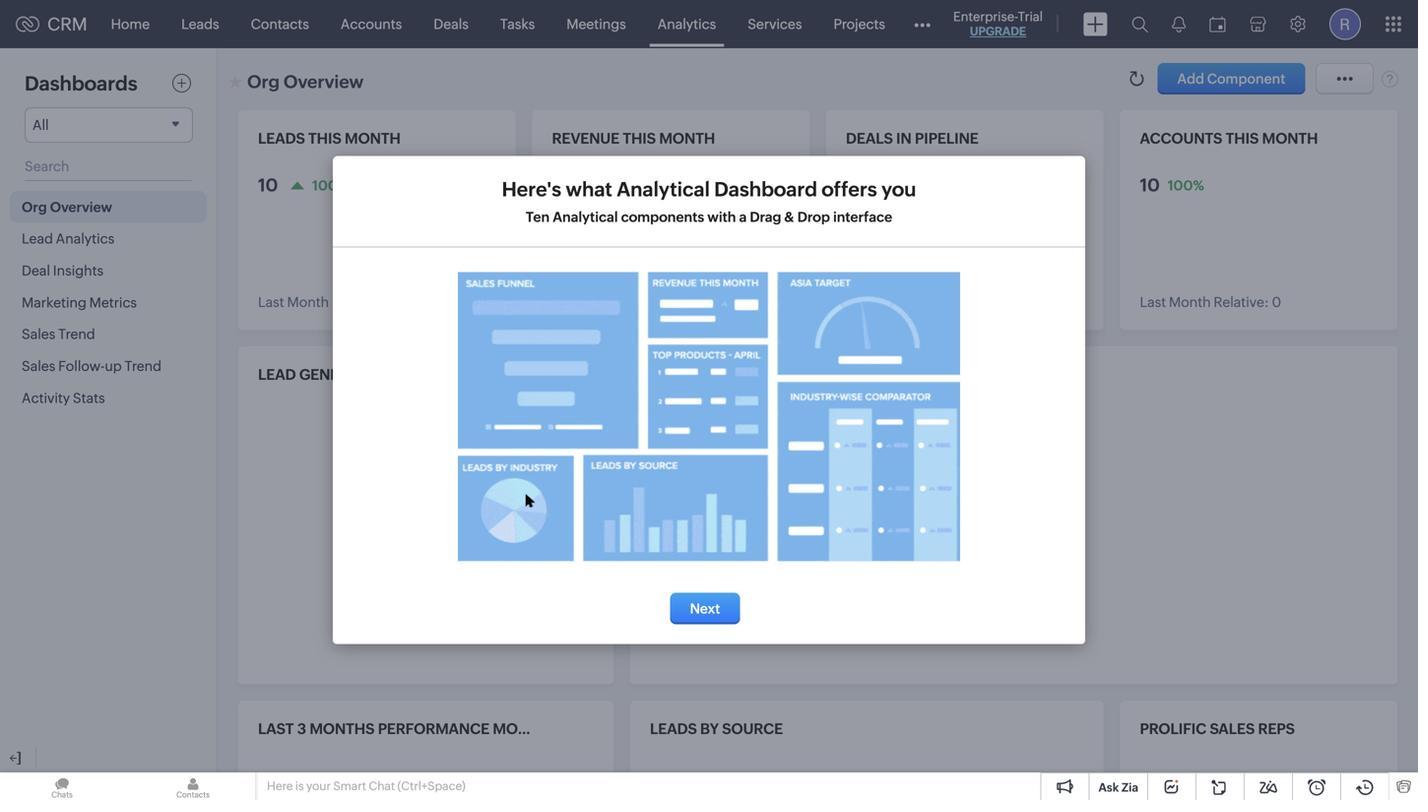 Task type: vqa. For each thing, say whether or not it's contained in the screenshot.
administration
no



Task type: locate. For each thing, give the bounding box(es) containing it.
0 vertical spatial sales
[[22, 327, 55, 343]]

2 month from the left
[[659, 130, 715, 147]]

2 horizontal spatial 100%
[[1168, 178, 1205, 193]]

100%
[[312, 178, 349, 193], [695, 178, 732, 193], [1168, 178, 1205, 193]]

deals
[[846, 130, 893, 147]]

0 horizontal spatial 0
[[684, 295, 694, 310]]

signals image
[[1172, 16, 1186, 33]]

revenue target - this year
[[650, 367, 863, 384]]

3 100% from the left
[[1168, 178, 1205, 193]]

leads
[[181, 16, 219, 32]]

org
[[22, 199, 47, 215]]

tasks link
[[485, 0, 551, 48]]

1 vertical spatial revenue
[[650, 367, 718, 384]]

2 relative: from the left
[[626, 295, 681, 310]]

&
[[785, 209, 795, 225]]

None button
[[1158, 63, 1306, 95]]

relative:
[[332, 295, 387, 310], [626, 295, 681, 310], [1214, 295, 1270, 310]]

1 horizontal spatial last
[[552, 295, 578, 310]]

search element
[[1120, 0, 1161, 48]]

2 0 from the left
[[1272, 295, 1282, 310]]

2 100% from the left
[[695, 178, 732, 193]]

chat
[[369, 780, 395, 794]]

revenue this month
[[552, 130, 715, 147]]

100% down accounts
[[1168, 178, 1205, 193]]

100% down leads this month at top
[[312, 178, 349, 193]]

1 100% from the left
[[312, 178, 349, 193]]

10 down leads this month at top
[[258, 175, 278, 196]]

a
[[739, 209, 747, 225]]

0 horizontal spatial leads
[[258, 130, 305, 147]]

0 vertical spatial leads
[[258, 130, 305, 147]]

1 vertical spatial leads
[[650, 721, 697, 738]]

here's what analytical dashboard offers you ten analytical components with a drag & drop interface
[[502, 178, 917, 225]]

deals link
[[418, 0, 485, 48]]

last
[[258, 295, 284, 310], [552, 295, 578, 310], [1140, 295, 1167, 310]]

1 horizontal spatial 10
[[1140, 175, 1160, 196]]

target
[[397, 367, 453, 384], [721, 367, 777, 384]]

1 horizontal spatial leads
[[650, 721, 697, 738]]

0 horizontal spatial month
[[287, 295, 329, 310]]

1 target from the left
[[397, 367, 453, 384]]

profile element
[[1318, 0, 1373, 48]]

sales
[[22, 327, 55, 343], [22, 359, 55, 374]]

0 horizontal spatial 100%
[[312, 178, 349, 193]]

leads this month
[[258, 130, 401, 147]]

1 horizontal spatial month
[[659, 130, 715, 147]]

8
[[846, 164, 858, 184]]

0 horizontal spatial relative:
[[332, 295, 387, 310]]

1 last from the left
[[258, 295, 284, 310]]

marketing
[[22, 295, 87, 311]]

smart
[[333, 780, 366, 794]]

1 horizontal spatial year
[[825, 367, 863, 384]]

leads
[[258, 130, 305, 147], [650, 721, 697, 738]]

2 - from the left
[[780, 367, 786, 384]]

contacts image
[[131, 773, 255, 801]]

months
[[310, 721, 375, 738]]

0 horizontal spatial month
[[345, 130, 401, 147]]

3 month from the left
[[1169, 295, 1211, 310]]

0 vertical spatial revenue
[[552, 130, 620, 147]]

0 horizontal spatial -
[[456, 367, 462, 384]]

3 relative: from the left
[[1214, 295, 1270, 310]]

home link
[[95, 0, 166, 48]]

year
[[501, 367, 539, 384], [825, 367, 863, 384]]

analytical up components
[[617, 178, 710, 201]]

here is your smart chat (ctrl+space)
[[267, 780, 466, 794]]

1 horizontal spatial 100%
[[695, 178, 732, 193]]

0 horizontal spatial trend
[[58, 327, 95, 343]]

1 horizontal spatial 0
[[1272, 295, 1282, 310]]

1 month from the left
[[345, 130, 401, 147]]

100% up with
[[695, 178, 732, 193]]

last month relative:
[[258, 295, 387, 310]]

analytics left services link
[[658, 16, 717, 32]]

tasks
[[500, 16, 535, 32]]

next link
[[671, 593, 740, 625]]

accounts
[[341, 16, 402, 32]]

2 sales from the top
[[22, 359, 55, 374]]

is
[[295, 780, 304, 794]]

your
[[306, 780, 331, 794]]

this for revenue
[[623, 130, 656, 147]]

home
[[111, 16, 150, 32]]

1 month from the left
[[287, 295, 329, 310]]

analytics link
[[642, 0, 732, 48]]

1 horizontal spatial revenue
[[650, 367, 718, 384]]

1 - from the left
[[456, 367, 462, 384]]

3 month from the left
[[1263, 130, 1319, 147]]

1 last month relative: 0 from the left
[[552, 295, 694, 310]]

3 last from the left
[[1140, 295, 1167, 310]]

1 horizontal spatial relative:
[[626, 295, 681, 310]]

1 horizontal spatial target
[[721, 367, 777, 384]]

0 horizontal spatial year
[[501, 367, 539, 384]]

100% inside 10 100%
[[1168, 178, 1205, 193]]

2 horizontal spatial relative:
[[1214, 295, 1270, 310]]

profile image
[[1330, 8, 1362, 40]]

10 for 10 100%
[[1140, 175, 1160, 196]]

1 relative: from the left
[[332, 295, 387, 310]]

accounts this month
[[1140, 130, 1319, 147]]

1 horizontal spatial month
[[581, 295, 623, 310]]

0 horizontal spatial 10
[[258, 175, 278, 196]]

2 horizontal spatial month
[[1263, 130, 1319, 147]]

1 sales from the top
[[22, 327, 55, 343]]

1 horizontal spatial analytics
[[658, 16, 717, 32]]

insights
[[53, 263, 104, 279]]

1 vertical spatial sales
[[22, 359, 55, 374]]

month
[[287, 295, 329, 310], [581, 295, 623, 310], [1169, 295, 1211, 310]]

2 last month relative: 0 from the left
[[1140, 295, 1282, 310]]

crm link
[[16, 14, 87, 34]]

analytics down overview
[[56, 231, 115, 247]]

upgrade
[[970, 25, 1027, 38]]

search image
[[1132, 16, 1149, 33]]

1 horizontal spatial last month relative: 0
[[1140, 295, 1282, 310]]

analytical down what
[[553, 209, 618, 225]]

lead generation target - this year
[[258, 367, 539, 384]]

sales for sales follow-up trend
[[22, 359, 55, 374]]

$
[[552, 175, 564, 196]]

10 down accounts
[[1140, 175, 1160, 196]]

leads link
[[166, 0, 235, 48]]

trend down marketing metrics
[[58, 327, 95, 343]]

2 10 from the left
[[1140, 175, 1160, 196]]

drop
[[798, 209, 830, 225]]

0 horizontal spatial revenue
[[552, 130, 620, 147]]

lead
[[258, 367, 296, 384]]

35,000.00
[[567, 175, 661, 196]]

sales up activity
[[22, 359, 55, 374]]

-
[[456, 367, 462, 384], [780, 367, 786, 384]]

1 vertical spatial trend
[[125, 359, 162, 374]]

create menu element
[[1072, 0, 1120, 48]]

2 horizontal spatial month
[[1169, 295, 1211, 310]]

here
[[267, 780, 293, 794]]

2 horizontal spatial last
[[1140, 295, 1167, 310]]

marketing metrics
[[22, 295, 137, 311]]

0 horizontal spatial last
[[258, 295, 284, 310]]

1 horizontal spatial trend
[[125, 359, 162, 374]]

projects
[[834, 16, 886, 32]]

0 for $ 35,000.00
[[684, 295, 694, 310]]

2 last from the left
[[552, 295, 578, 310]]

1 0 from the left
[[684, 295, 694, 310]]

100% for $ 35,000.00
[[695, 178, 732, 193]]

calendar image
[[1210, 16, 1227, 32]]

sales trend
[[22, 327, 95, 343]]

leads for leads by source
[[650, 721, 697, 738]]

marketing metrics link
[[10, 287, 207, 319]]

services link
[[732, 0, 818, 48]]

prolific
[[1140, 721, 1207, 738]]

10 for 10
[[258, 175, 278, 196]]

sales down "marketing"
[[22, 327, 55, 343]]

0 horizontal spatial target
[[397, 367, 453, 384]]

analytical
[[617, 178, 710, 201], [553, 209, 618, 225]]

sales for sales trend
[[22, 327, 55, 343]]

2 month from the left
[[581, 295, 623, 310]]

1 10 from the left
[[258, 175, 278, 196]]

last month relative: 0
[[552, 295, 694, 310], [1140, 295, 1282, 310]]

services
[[748, 16, 802, 32]]

trend right up
[[125, 359, 162, 374]]

1 horizontal spatial -
[[780, 367, 786, 384]]

month
[[345, 130, 401, 147], [659, 130, 715, 147], [1263, 130, 1319, 147]]

follow-
[[58, 359, 105, 374]]

revenue
[[552, 130, 620, 147], [650, 367, 718, 384]]

last for $ 35,000.00
[[552, 295, 578, 310]]

0 horizontal spatial last month relative: 0
[[552, 295, 694, 310]]

0 horizontal spatial analytics
[[56, 231, 115, 247]]



Task type: describe. For each thing, give the bounding box(es) containing it.
relative: for $ 35,000.00
[[626, 295, 681, 310]]

prolific sales reps
[[1140, 721, 1295, 738]]

you
[[882, 178, 917, 201]]

deals in pipeline
[[846, 130, 979, 147]]

leads by source
[[650, 721, 783, 738]]

create menu image
[[1084, 12, 1108, 36]]

components
[[621, 209, 705, 225]]

generation
[[299, 367, 394, 384]]

accounts link
[[325, 0, 418, 48]]

1 year from the left
[[501, 367, 539, 384]]

Search text field
[[25, 153, 192, 181]]

offers
[[822, 178, 877, 201]]

metrics
[[89, 295, 137, 311]]

100% for 10
[[312, 178, 349, 193]]

0 for 10
[[1272, 295, 1282, 310]]

2 year from the left
[[825, 367, 863, 384]]

activity stats link
[[10, 382, 207, 414]]

next
[[690, 601, 721, 617]]

up
[[105, 359, 122, 374]]

what
[[566, 178, 613, 201]]

last 3 months performance monitor
[[258, 721, 563, 738]]

trial
[[1018, 9, 1043, 24]]

org overview link
[[10, 191, 207, 223]]

sales follow-up trend link
[[10, 350, 207, 382]]

enterprise-
[[954, 9, 1018, 24]]

leads for leads this month
[[258, 130, 305, 147]]

help image
[[1382, 70, 1399, 88]]

this for accounts
[[1226, 130, 1259, 147]]

projects link
[[818, 0, 902, 48]]

lead analytics link
[[10, 223, 207, 255]]

crm
[[47, 14, 87, 34]]

drag
[[750, 209, 782, 225]]

activity stats
[[22, 390, 105, 406]]

1 vertical spatial analytics
[[56, 231, 115, 247]]

contacts link
[[235, 0, 325, 48]]

last month relative: 0 for $ 35,000.00
[[552, 295, 694, 310]]

stats
[[73, 390, 105, 406]]

performance
[[378, 721, 490, 738]]

ask zia
[[1099, 782, 1139, 795]]

ask
[[1099, 782, 1120, 795]]

revenue for revenue this month
[[552, 130, 620, 147]]

this for leads
[[308, 130, 342, 147]]

sales follow-up trend
[[22, 359, 162, 374]]

sales
[[1210, 721, 1255, 738]]

by
[[701, 721, 719, 738]]

zia
[[1122, 782, 1139, 795]]

signals element
[[1161, 0, 1198, 48]]

lead analytics
[[22, 231, 115, 247]]

deal insights link
[[10, 255, 207, 287]]

revenue for revenue target - this year
[[650, 367, 718, 384]]

month for $ 35,000.00
[[659, 130, 715, 147]]

with
[[708, 209, 736, 225]]

org overview
[[22, 199, 112, 215]]

month for 10
[[345, 130, 401, 147]]

$ 35,000.00
[[552, 175, 661, 196]]

source
[[722, 721, 783, 738]]

(ctrl+space)
[[398, 780, 466, 794]]

chats image
[[0, 773, 124, 801]]

lead
[[22, 231, 53, 247]]

accounts
[[1140, 130, 1223, 147]]

1 vertical spatial analytical
[[553, 209, 618, 225]]

reps
[[1259, 721, 1295, 738]]

monitor
[[493, 721, 563, 738]]

deal insights
[[22, 263, 104, 279]]

logo image
[[16, 16, 39, 32]]

in
[[897, 130, 912, 147]]

meetings
[[567, 16, 626, 32]]

interface
[[833, 209, 893, 225]]

relative: for 10
[[1214, 295, 1270, 310]]

10 100%
[[1140, 175, 1205, 196]]

ten
[[526, 209, 550, 225]]

last
[[258, 721, 294, 738]]

3
[[297, 721, 306, 738]]

activity
[[22, 390, 70, 406]]

here's
[[502, 178, 562, 201]]

sales trend link
[[10, 319, 207, 350]]

meetings link
[[551, 0, 642, 48]]

0 vertical spatial analytics
[[658, 16, 717, 32]]

enterprise-trial upgrade
[[954, 9, 1043, 38]]

contacts
[[251, 16, 309, 32]]

deals
[[434, 16, 469, 32]]

pipeline
[[915, 130, 979, 147]]

overview
[[50, 199, 112, 215]]

month for 10
[[1169, 295, 1211, 310]]

0 vertical spatial trend
[[58, 327, 95, 343]]

2 target from the left
[[721, 367, 777, 384]]

last for 10
[[1140, 295, 1167, 310]]

dashboard
[[715, 178, 818, 201]]

deal
[[22, 263, 50, 279]]

dashboards
[[25, 72, 138, 95]]

last month relative: 0 for 10
[[1140, 295, 1282, 310]]

0 vertical spatial analytical
[[617, 178, 710, 201]]

month for $ 35,000.00
[[581, 295, 623, 310]]



